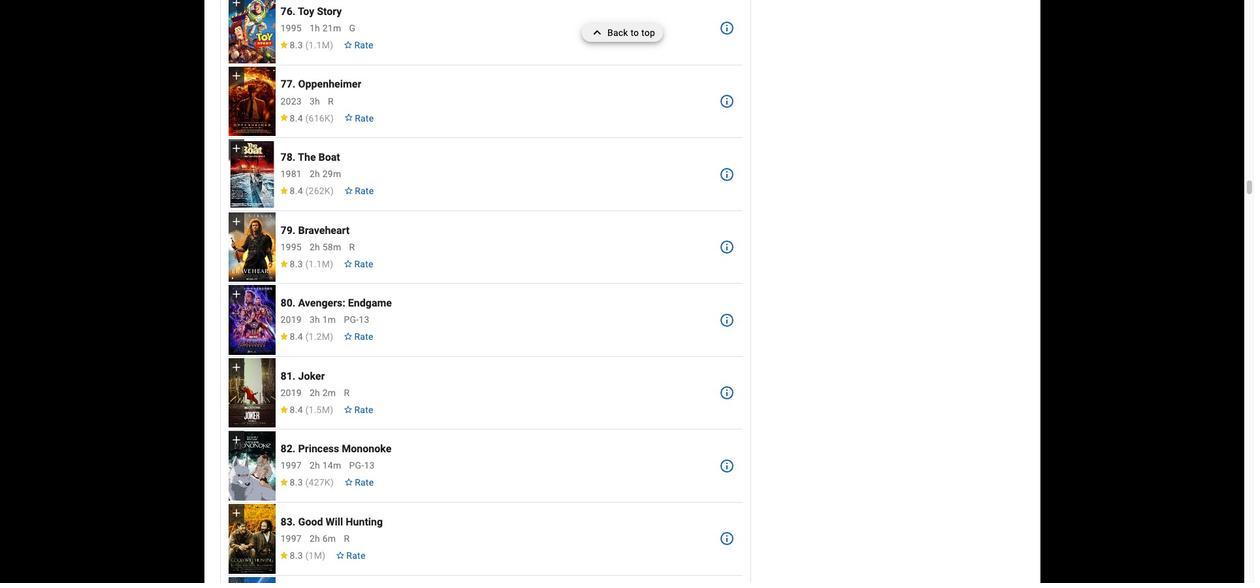 Task type: describe. For each thing, give the bounding box(es) containing it.
imdb rating: 8.3 element for good
[[279, 550, 326, 561]]

star inline image for 81.
[[279, 406, 289, 413]]

princess mononoke (1997) image
[[228, 431, 276, 501]]

group for 76. toy story
[[228, 0, 276, 63]]

8.4 ( 1.2m )
[[290, 332, 334, 342]]

group for 78. the boat
[[228, 139, 276, 209]]

76.
[[281, 5, 296, 18]]

group for 79. braveheart
[[228, 212, 276, 282]]

1.1m for braveheart
[[309, 259, 330, 269]]

79.
[[281, 224, 296, 236]]

imdb rating: 8.4 element for joker
[[279, 404, 334, 415]]

imdb rating: 8.3 element for toy
[[279, 40, 334, 50]]

1h 21m
[[310, 23, 342, 33]]

rate for 78. the boat
[[355, 186, 374, 196]]

81. joker link
[[281, 370, 325, 382]]

will
[[326, 516, 343, 528]]

8.3 for 76.
[[290, 40, 303, 50]]

) for toy
[[330, 40, 334, 50]]

3h for 3h
[[310, 96, 320, 106]]

14m
[[323, 460, 342, 471]]

mel gibson in braveheart (1995) image
[[228, 212, 276, 282]]

78.
[[281, 151, 296, 163]]

1995 for 79.
[[281, 242, 302, 252]]

add image for 77. oppenheimer
[[230, 69, 243, 82]]

robin williams and matt damon in good will hunting (1997) image
[[228, 504, 276, 574]]

see more information about good will hunting image
[[720, 531, 735, 547]]

rate for 79. braveheart
[[355, 259, 374, 269]]

29m
[[323, 169, 342, 179]]

1.5m
[[309, 404, 330, 415]]

( for oppenheimer
[[306, 113, 309, 123]]

see more information about braveheart image
[[720, 239, 735, 255]]

rate button for 83. good will hunting
[[331, 544, 371, 567]]

star inline image for 78.
[[279, 187, 289, 194]]

1.2m
[[309, 332, 330, 342]]

rate for 81. joker
[[355, 404, 374, 415]]

1m
[[323, 315, 336, 325]]

262k
[[309, 186, 331, 196]]

rate button for 80. avengers: endgame
[[339, 325, 379, 349]]

star inline image for 76.
[[279, 41, 289, 48]]

princess
[[298, 443, 339, 455]]

the
[[298, 151, 316, 163]]

rate for 82. princess mononoke
[[355, 477, 374, 488]]

) for the
[[331, 186, 334, 196]]

13 for endgame
[[359, 315, 370, 325]]

8.4 for 77.
[[290, 113, 303, 123]]

6m
[[323, 533, 336, 544]]

8.4 ( 1.5m )
[[290, 404, 334, 415]]

don cheadle, robert downey jr., josh brolin, bradley cooper, chris evans, sean gunn, scarlett johansson, brie larson, jeremy renner, paul rudd, mark ruffalo, chris hemsworth, danai gurira, and karen gillan in avengers: endgame (2019) image
[[228, 285, 276, 355]]

star border inline image for toy
[[344, 41, 353, 48]]

r for braveheart
[[349, 242, 355, 252]]

82.
[[281, 443, 296, 455]]

( for the
[[306, 186, 309, 196]]

8.4 ( 616k )
[[290, 113, 334, 123]]

2h for the
[[310, 169, 320, 179]]

group for 82. princess mononoke
[[228, 431, 276, 501]]

8.3 for 79.
[[290, 259, 303, 269]]

8.4 for 78.
[[290, 186, 303, 196]]

) for good
[[322, 550, 326, 561]]

avengers:
[[298, 297, 346, 309]]

see more information about princess mononoke image
[[720, 458, 735, 474]]

oppenheimer
[[298, 78, 362, 90]]

rate for 76. toy story
[[355, 40, 374, 50]]

imdb rating: 8.4 element for avengers:
[[279, 332, 334, 342]]

boat
[[319, 151, 340, 163]]

rate for 80. avengers: endgame
[[355, 332, 374, 342]]

add image for 82. princess mononoke
[[230, 434, 243, 447]]

top
[[642, 27, 656, 38]]

83. good will hunting
[[281, 516, 383, 528]]

the boat (1981) image
[[228, 139, 276, 209]]

( for toy
[[306, 40, 309, 50]]

star border inline image for avengers:
[[344, 333, 353, 340]]

rate button for 77. oppenheimer
[[339, 106, 379, 130]]

group for 81. joker
[[228, 358, 276, 428]]

tom hanks, r. lee ermey, tim allen, annie potts, john ratzenberger, wallace shawn, jim varney, and don rickles in toy story (1995) image
[[228, 0, 276, 63]]

see more information about oppenheimer image
[[720, 93, 735, 109]]

77. oppenheimer
[[281, 78, 362, 90]]

21m
[[323, 23, 342, 33]]

82. princess mononoke
[[281, 443, 392, 455]]

2h 2m
[[310, 387, 336, 398]]

8.3 ( 427k )
[[290, 477, 334, 488]]

add image for 76. toy story
[[230, 0, 243, 9]]

toy
[[298, 5, 315, 18]]

2h for braveheart
[[310, 242, 320, 252]]

2m
[[323, 387, 336, 398]]

pg-13 for endgame
[[344, 315, 370, 325]]

2h 29m
[[310, 169, 342, 179]]

78. the boat link
[[281, 151, 340, 164]]

star border inline image for good
[[336, 551, 345, 559]]

1981
[[281, 169, 302, 179]]

77. oppenheimer link
[[281, 78, 362, 91]]

see more information about toy story image
[[720, 21, 735, 36]]

hunting
[[346, 516, 383, 528]]

back to top button
[[582, 24, 663, 42]]

2h for joker
[[310, 387, 320, 398]]

8.3 for 82.
[[290, 477, 303, 488]]

80. avengers: endgame link
[[281, 297, 392, 309]]

76. toy story
[[281, 5, 342, 18]]

616k
[[309, 113, 331, 123]]

8.4 for 80.
[[290, 332, 303, 342]]

427k
[[309, 477, 331, 488]]



Task type: locate. For each thing, give the bounding box(es) containing it.
1 vertical spatial 1997
[[281, 533, 302, 544]]

) down 2h 6m
[[322, 550, 326, 561]]

imdb rating: 8.4 element down 1981
[[279, 186, 334, 196]]

star border inline image for 81. joker
[[344, 406, 353, 413]]

add image left 76.
[[230, 0, 243, 9]]

rate button right 1m
[[331, 544, 371, 567]]

) down 58m
[[330, 259, 334, 269]]

2h 58m
[[310, 242, 342, 252]]

group left 2023
[[228, 66, 276, 136]]

r right 58m
[[349, 242, 355, 252]]

( for avengers:
[[306, 332, 309, 342]]

) for oppenheimer
[[331, 113, 334, 123]]

6 ( from the top
[[306, 404, 309, 415]]

0 vertical spatial 13
[[359, 315, 370, 325]]

) for joker
[[330, 404, 334, 415]]

rate right 262k
[[355, 186, 374, 196]]

81. joker
[[281, 370, 325, 382]]

3 8.3 from the top
[[290, 477, 303, 488]]

add image for 79. braveheart
[[230, 215, 243, 228]]

8.4 for 81.
[[290, 404, 303, 415]]

r down "oppenheimer"
[[328, 96, 334, 106]]

r for oppenheimer
[[328, 96, 334, 106]]

star inline image
[[279, 41, 289, 48], [279, 187, 289, 194], [279, 333, 289, 340], [279, 479, 289, 486]]

1.1m down 2h 58m
[[309, 259, 330, 269]]

( for good
[[306, 550, 309, 561]]

5 ( from the top
[[306, 332, 309, 342]]

rate button right 1m on the left bottom
[[339, 325, 379, 349]]

2 star inline image from the top
[[279, 187, 289, 194]]

joaquin phoenix in joker (2019) image
[[228, 358, 276, 428]]

1 imdb rating: 8.3 element from the top
[[279, 40, 334, 50]]

star border inline image down g
[[344, 41, 353, 48]]

rate down hunting
[[347, 550, 366, 561]]

0 vertical spatial star border inline image
[[344, 260, 353, 267]]

2h left "14m"
[[310, 460, 320, 471]]

rate button right 262k
[[339, 179, 379, 203]]

1997 down the 83.
[[281, 533, 302, 544]]

1 ( from the top
[[306, 40, 309, 50]]

1 group from the top
[[228, 0, 276, 63]]

imdb rating: 8.4 element
[[279, 113, 334, 123], [279, 186, 334, 196], [279, 332, 334, 342], [279, 404, 334, 415]]

add image down princess mononoke (1997) image
[[230, 507, 243, 520]]

group for 80. avengers: endgame
[[228, 285, 276, 355]]

rate up the endgame at bottom left
[[355, 259, 374, 269]]

1 star inline image from the top
[[279, 41, 289, 48]]

2h for princess
[[310, 460, 320, 471]]

1 8.3 from the top
[[290, 40, 303, 50]]

star inline image for 82.
[[279, 479, 289, 486]]

story
[[317, 5, 342, 18]]

2 star inline image from the top
[[279, 260, 289, 267]]

back
[[608, 27, 629, 38]]

5 add image from the top
[[230, 434, 243, 447]]

1 vertical spatial add image
[[230, 361, 243, 374]]

group down 'robin williams and matt damon in good will hunting (1997)' "image" at the bottom of the page
[[228, 577, 276, 583]]

8.3 ( 1m )
[[290, 550, 326, 561]]

8 ( from the top
[[306, 550, 309, 561]]

1.1m
[[309, 40, 330, 50], [309, 259, 330, 269]]

star border inline image for oppenheimer
[[344, 114, 354, 121]]

1997 for 82.
[[281, 460, 302, 471]]

r right '6m'
[[344, 533, 350, 544]]

2019 down 81.
[[281, 387, 302, 398]]

) down "14m"
[[331, 477, 334, 488]]

3 add image from the top
[[230, 507, 243, 520]]

2019 for 80.
[[281, 315, 302, 325]]

star border inline image up 80. avengers: endgame
[[344, 260, 353, 267]]

2 1997 from the top
[[281, 533, 302, 544]]

4 add image from the top
[[230, 288, 243, 301]]

13 down the endgame at bottom left
[[359, 315, 370, 325]]

3h 1m
[[310, 315, 336, 325]]

58m
[[323, 242, 342, 252]]

0 vertical spatial pg-
[[344, 315, 359, 325]]

pg-13 for mononoke
[[349, 460, 375, 471]]

star inline image for 83.
[[279, 551, 289, 559]]

g
[[349, 23, 356, 33]]

8.4 left 1.2m
[[290, 332, 303, 342]]

1 add image from the top
[[230, 0, 243, 9]]

0 vertical spatial 1997
[[281, 460, 302, 471]]

( for braveheart
[[306, 259, 309, 269]]

to
[[631, 27, 639, 38]]

3 star inline image from the top
[[279, 333, 289, 340]]

1 vertical spatial star border inline image
[[344, 406, 353, 413]]

1 2h from the top
[[310, 169, 320, 179]]

group left 80. on the bottom of the page
[[228, 285, 276, 355]]

rate button
[[339, 33, 379, 57], [339, 106, 379, 130], [339, 179, 379, 203], [339, 252, 379, 276], [339, 325, 379, 349], [339, 398, 379, 421], [339, 471, 379, 494], [331, 544, 371, 567]]

8.3 ( 1.1m ) down 2h 58m
[[290, 259, 334, 269]]

8 group from the top
[[228, 504, 276, 574]]

(
[[306, 40, 309, 50], [306, 113, 309, 123], [306, 186, 309, 196], [306, 259, 309, 269], [306, 332, 309, 342], [306, 404, 309, 415], [306, 477, 309, 488], [306, 550, 309, 561]]

0 vertical spatial 1995
[[281, 23, 302, 33]]

imdb rating: 8.4 element down 3h 1m
[[279, 332, 334, 342]]

rate button down mononoke
[[339, 471, 379, 494]]

star inline image down 1981
[[279, 187, 289, 194]]

rate button for 81. joker
[[339, 398, 379, 421]]

8.3 ( 1.1m ) down 1h
[[290, 40, 334, 50]]

1995 down 76.
[[281, 23, 302, 33]]

braveheart
[[298, 224, 350, 236]]

group for 83. good will hunting
[[228, 504, 276, 574]]

imdb rating: 8.4 element down "2h 2m"
[[279, 404, 334, 415]]

8.3 ( 1.1m ) for toy
[[290, 40, 334, 50]]

0 vertical spatial 3h
[[310, 96, 320, 106]]

3h up 8.4 ( 616k )
[[310, 96, 320, 106]]

2 1995 from the top
[[281, 242, 302, 252]]

rate button up the endgame at bottom left
[[339, 252, 379, 276]]

1 1995 from the top
[[281, 23, 302, 33]]

pg- for endgame
[[344, 315, 359, 325]]

star inline image left 8.3 ( 1m )
[[279, 551, 289, 559]]

2h 14m
[[310, 460, 342, 471]]

8.3 left 427k at the left bottom
[[290, 477, 303, 488]]

7 group from the top
[[228, 431, 276, 501]]

pg-
[[344, 315, 359, 325], [349, 460, 364, 471]]

76. toy story link
[[281, 5, 342, 18]]

star border inline image right 427k at the left bottom
[[344, 479, 354, 486]]

5 2h from the top
[[310, 533, 320, 544]]

pg- for mononoke
[[349, 460, 364, 471]]

6 add image from the top
[[230, 579, 243, 583]]

4 star inline image from the top
[[279, 551, 289, 559]]

4 group from the top
[[228, 212, 276, 282]]

group left the 82.
[[228, 431, 276, 501]]

2 imdb rating: 8.3 element from the top
[[279, 259, 334, 269]]

1 vertical spatial 8.3 ( 1.1m )
[[290, 259, 334, 269]]

star inline image down 76.
[[279, 41, 289, 48]]

0 vertical spatial 1.1m
[[309, 40, 330, 50]]

star border inline image
[[344, 260, 353, 267], [344, 406, 353, 413]]

2 imdb rating: 8.4 element from the top
[[279, 186, 334, 196]]

1995
[[281, 23, 302, 33], [281, 242, 302, 252]]

2 8.4 from the top
[[290, 186, 303, 196]]

2 group from the top
[[228, 66, 276, 136]]

) down "oppenheimer"
[[331, 113, 334, 123]]

group left 1981
[[228, 139, 276, 209]]

1 8.4 from the top
[[290, 113, 303, 123]]

add image for 81. joker
[[230, 361, 243, 374]]

expand less image
[[590, 24, 608, 42]]

) down 29m
[[331, 186, 334, 196]]

81.
[[281, 370, 296, 382]]

8.3 ( 1.1m )
[[290, 40, 334, 50], [290, 259, 334, 269]]

8.3 down 79. on the left of page
[[290, 259, 303, 269]]

1 2019 from the top
[[281, 315, 302, 325]]

rate
[[355, 40, 374, 50], [355, 113, 374, 123], [355, 186, 374, 196], [355, 259, 374, 269], [355, 332, 374, 342], [355, 404, 374, 415], [355, 477, 374, 488], [347, 550, 366, 561]]

2019 for 81.
[[281, 387, 302, 398]]

add image down 'robin williams and matt damon in good will hunting (1997)' "image" at the bottom of the page
[[230, 579, 243, 583]]

1 1.1m from the top
[[309, 40, 330, 50]]

3 8.4 from the top
[[290, 332, 303, 342]]

8.3 for 83.
[[290, 550, 303, 561]]

)
[[330, 40, 334, 50], [331, 113, 334, 123], [331, 186, 334, 196], [330, 259, 334, 269], [330, 332, 334, 342], [330, 404, 334, 415], [331, 477, 334, 488], [322, 550, 326, 561]]

3 imdb rating: 8.3 element from the top
[[279, 477, 334, 488]]

8.3 left 1m
[[290, 550, 303, 561]]

add image
[[230, 0, 243, 9], [230, 142, 243, 155], [230, 215, 243, 228], [230, 288, 243, 301], [230, 434, 243, 447], [230, 579, 243, 583]]

rate right 616k
[[355, 113, 374, 123]]

add image for 80. avengers: endgame
[[230, 288, 243, 301]]

2 vertical spatial add image
[[230, 507, 243, 520]]

2 ( from the top
[[306, 113, 309, 123]]

add image down don cheadle, robert downey jr., josh brolin, bradley cooper, chris evans, sean gunn, scarlett johansson, brie larson, jeremy renner, paul rudd, mark ruffalo, chris hemsworth, danai gurira, and karen gillan in avengers: endgame (2019) image
[[230, 361, 243, 374]]

your name. (2016) image
[[228, 577, 276, 583]]

77.
[[281, 78, 296, 90]]

see more information about joker image
[[720, 385, 735, 401]]

add image
[[230, 69, 243, 82], [230, 361, 243, 374], [230, 507, 243, 520]]

4 imdb rating: 8.4 element from the top
[[279, 404, 334, 415]]

star inline image for 79.
[[279, 260, 289, 267]]

2 8.3 from the top
[[290, 259, 303, 269]]

9 group from the top
[[228, 577, 276, 583]]

group for 77. oppenheimer
[[228, 66, 276, 136]]

group left 76.
[[228, 0, 276, 63]]

rate for 83. good will hunting
[[347, 550, 366, 561]]

rate button down story
[[339, 33, 379, 57]]

) for princess
[[331, 477, 334, 488]]

1 vertical spatial pg-13
[[349, 460, 375, 471]]

8.3
[[290, 40, 303, 50], [290, 259, 303, 269], [290, 477, 303, 488], [290, 550, 303, 561]]

rate down mononoke
[[355, 477, 374, 488]]

2h left '6m'
[[310, 533, 320, 544]]

pg-13
[[344, 315, 370, 325], [349, 460, 375, 471]]

7 ( from the top
[[306, 477, 309, 488]]

1997 down the 82.
[[281, 460, 302, 471]]

1 vertical spatial 3h
[[310, 315, 320, 325]]

3 ( from the top
[[306, 186, 309, 196]]

3 group from the top
[[228, 139, 276, 209]]

2023
[[281, 96, 302, 106]]

rate down the endgame at bottom left
[[355, 332, 374, 342]]

star inline image down 2023
[[279, 114, 289, 121]]

13
[[359, 315, 370, 325], [364, 460, 375, 471]]

see more information about avengers: endgame image
[[720, 312, 735, 328]]

imdb rating: 8.4 element for oppenheimer
[[279, 113, 334, 123]]

1 vertical spatial 1.1m
[[309, 259, 330, 269]]

) down 21m
[[330, 40, 334, 50]]

1 8.3 ( 1.1m ) from the top
[[290, 40, 334, 50]]

1 3h from the top
[[310, 96, 320, 106]]

star inline image left 8.4 ( 1.2m ) in the left of the page
[[279, 333, 289, 340]]

79. braveheart
[[281, 224, 350, 236]]

add image down joaquin phoenix in joker (2019) image
[[230, 434, 243, 447]]

1m
[[309, 550, 322, 561]]

5 group from the top
[[228, 285, 276, 355]]

see more information about the boat image
[[720, 166, 735, 182]]

4 8.3 from the top
[[290, 550, 303, 561]]

group
[[228, 0, 276, 63], [228, 66, 276, 136], [228, 139, 276, 209], [228, 212, 276, 282], [228, 285, 276, 355], [228, 358, 276, 428], [228, 431, 276, 501], [228, 504, 276, 574], [228, 577, 276, 583]]

1 1997 from the top
[[281, 460, 302, 471]]

add image for 78. the boat
[[230, 142, 243, 155]]

4 star inline image from the top
[[279, 479, 289, 486]]

2 add image from the top
[[230, 361, 243, 374]]

) for avengers:
[[330, 332, 334, 342]]

8.4 down 1981
[[290, 186, 303, 196]]

1997
[[281, 460, 302, 471], [281, 533, 302, 544]]

83.
[[281, 516, 296, 528]]

2h down 79. braveheart link
[[310, 242, 320, 252]]

2 2h from the top
[[310, 242, 320, 252]]

imdb rating: 8.3 element
[[279, 40, 334, 50], [279, 259, 334, 269], [279, 477, 334, 488], [279, 550, 326, 561]]

rate for 77. oppenheimer
[[355, 113, 374, 123]]

star border inline image down '6m'
[[336, 551, 345, 559]]

( for joker
[[306, 404, 309, 415]]

pg-13 down mononoke
[[349, 460, 375, 471]]

80.
[[281, 297, 296, 309]]

6 group from the top
[[228, 358, 276, 428]]

8.4 down 2023
[[290, 113, 303, 123]]

4 2h from the top
[[310, 460, 320, 471]]

1995 for 76.
[[281, 23, 302, 33]]

1 vertical spatial 13
[[364, 460, 375, 471]]

3h for 3h 1m
[[310, 315, 320, 325]]

star border inline image
[[344, 41, 353, 48], [344, 114, 354, 121], [344, 187, 354, 194], [344, 333, 353, 340], [344, 479, 354, 486], [336, 551, 345, 559]]

rate up mononoke
[[355, 404, 374, 415]]

endgame
[[348, 297, 392, 309]]

0 vertical spatial add image
[[230, 69, 243, 82]]

star border inline image right 616k
[[344, 114, 354, 121]]

star inline image for 80.
[[279, 333, 289, 340]]

r right 2m
[[344, 387, 350, 398]]

2 star border inline image from the top
[[344, 406, 353, 413]]

rate button for 78. the boat
[[339, 179, 379, 203]]

1 imdb rating: 8.4 element from the top
[[279, 113, 334, 123]]

1 star border inline image from the top
[[344, 260, 353, 267]]

1 vertical spatial pg-
[[349, 460, 364, 471]]

star inline image left 8.4 ( 1.5m )
[[279, 406, 289, 413]]

1 vertical spatial 1995
[[281, 242, 302, 252]]

8.4
[[290, 113, 303, 123], [290, 186, 303, 196], [290, 332, 303, 342], [290, 404, 303, 415]]

0 vertical spatial 8.3 ( 1.1m )
[[290, 40, 334, 50]]

star inline image for 77.
[[279, 114, 289, 121]]

star border inline image right 1.2m
[[344, 333, 353, 340]]

back to top
[[608, 27, 656, 38]]

mononoke
[[342, 443, 392, 455]]

1 vertical spatial 2019
[[281, 387, 302, 398]]

2019
[[281, 315, 302, 325], [281, 387, 302, 398]]

2h 6m
[[310, 533, 336, 544]]

good
[[298, 516, 323, 528]]

group left 79. on the left of page
[[228, 212, 276, 282]]

rate down g
[[355, 40, 374, 50]]

8.4 ( 262k )
[[290, 186, 334, 196]]

imdb rating: 8.3 element down 2h 58m
[[279, 259, 334, 269]]

star inline image down 79. on the left of page
[[279, 260, 289, 267]]

add image down the boat (1981) image
[[230, 215, 243, 228]]

joker
[[298, 370, 325, 382]]

82. princess mononoke link
[[281, 443, 392, 455]]

) down 1m on the left bottom
[[330, 332, 334, 342]]

star border inline image right 262k
[[344, 187, 354, 194]]

rate button for 82. princess mononoke
[[339, 471, 379, 494]]

add image for 83. good will hunting
[[230, 507, 243, 520]]

2019 down 80. on the bottom of the page
[[281, 315, 302, 325]]

3 add image from the top
[[230, 215, 243, 228]]

pg- down mononoke
[[349, 460, 364, 471]]

2h
[[310, 169, 320, 179], [310, 242, 320, 252], [310, 387, 320, 398], [310, 460, 320, 471], [310, 533, 320, 544]]

) for braveheart
[[330, 259, 334, 269]]

star border inline image for 79. braveheart
[[344, 260, 353, 267]]

4 8.4 from the top
[[290, 404, 303, 415]]

3 imdb rating: 8.4 element from the top
[[279, 332, 334, 342]]

pg-13 down the endgame at bottom left
[[344, 315, 370, 325]]

imdb rating: 8.4 element down 2023
[[279, 113, 334, 123]]

2 3h from the top
[[310, 315, 320, 325]]

2 add image from the top
[[230, 142, 243, 155]]

13 for mononoke
[[364, 460, 375, 471]]

rate button right 616k
[[339, 106, 379, 130]]

star inline image
[[279, 114, 289, 121], [279, 260, 289, 267], [279, 406, 289, 413], [279, 551, 289, 559]]

rate button right 2m
[[339, 398, 379, 421]]

) down 2m
[[330, 404, 334, 415]]

2 2019 from the top
[[281, 387, 302, 398]]

imdb rating: 8.3 element for braveheart
[[279, 259, 334, 269]]

2h left 2m
[[310, 387, 320, 398]]

1h
[[310, 23, 320, 33]]

imdb rating: 8.3 element down 1h
[[279, 40, 334, 50]]

0 vertical spatial pg-13
[[344, 315, 370, 325]]

add image down tom hanks, r. lee ermey, tim allen, annie potts, john ratzenberger, wallace shawn, jim varney, and don rickles in toy story (1995) image
[[230, 69, 243, 82]]

cillian murphy in oppenheimer (2023) image
[[228, 67, 276, 136]]

rate button for 76. toy story
[[339, 33, 379, 57]]

1 add image from the top
[[230, 69, 243, 82]]

3h left 1m on the left bottom
[[310, 315, 320, 325]]

1995 down 79. on the left of page
[[281, 242, 302, 252]]

imdb rating: 8.3 element down "2h 14m"
[[279, 477, 334, 488]]

3 star inline image from the top
[[279, 406, 289, 413]]

80. avengers: endgame
[[281, 297, 392, 309]]

2 8.3 ( 1.1m ) from the top
[[290, 259, 334, 269]]

78. the boat
[[281, 151, 340, 163]]

3 2h from the top
[[310, 387, 320, 398]]

imdb rating: 8.3 element down 2h 6m
[[279, 550, 326, 561]]

imdb rating: 8.4 element for the
[[279, 186, 334, 196]]

pg- right 1m on the left bottom
[[344, 315, 359, 325]]

83. good will hunting link
[[281, 516, 383, 528]]

8.3 ( 1.1m ) for braveheart
[[290, 259, 334, 269]]

group left the 83.
[[228, 504, 276, 574]]

8.3 down 76.
[[290, 40, 303, 50]]

1.1m for toy
[[309, 40, 330, 50]]

2h for good
[[310, 533, 320, 544]]

2h left 29m
[[310, 169, 320, 179]]

3h
[[310, 96, 320, 106], [310, 315, 320, 325]]

imdb rating: 8.3 element for princess
[[279, 477, 334, 488]]

4 ( from the top
[[306, 259, 309, 269]]

r for good
[[344, 533, 350, 544]]

1 star inline image from the top
[[279, 114, 289, 121]]

group left 81.
[[228, 358, 276, 428]]

( for princess
[[306, 477, 309, 488]]

r for joker
[[344, 387, 350, 398]]

1.1m down 1h
[[309, 40, 330, 50]]

rate button for 79. braveheart
[[339, 252, 379, 276]]

star border inline image for the
[[344, 187, 354, 194]]

1997 for 83.
[[281, 533, 302, 544]]

13 down mononoke
[[364, 460, 375, 471]]

8.4 left 1.5m
[[290, 404, 303, 415]]

2 1.1m from the top
[[309, 259, 330, 269]]

r
[[328, 96, 334, 106], [349, 242, 355, 252], [344, 387, 350, 398], [344, 533, 350, 544]]

0 vertical spatial 2019
[[281, 315, 302, 325]]

star inline image left 8.3 ( 427k )
[[279, 479, 289, 486]]

add image down mel gibson in braveheart (1995) image
[[230, 288, 243, 301]]

star border inline image for princess
[[344, 479, 354, 486]]

4 imdb rating: 8.3 element from the top
[[279, 550, 326, 561]]

star border inline image right 1.5m
[[344, 406, 353, 413]]

79. braveheart link
[[281, 224, 350, 236]]



Task type: vqa. For each thing, say whether or not it's contained in the screenshot.


